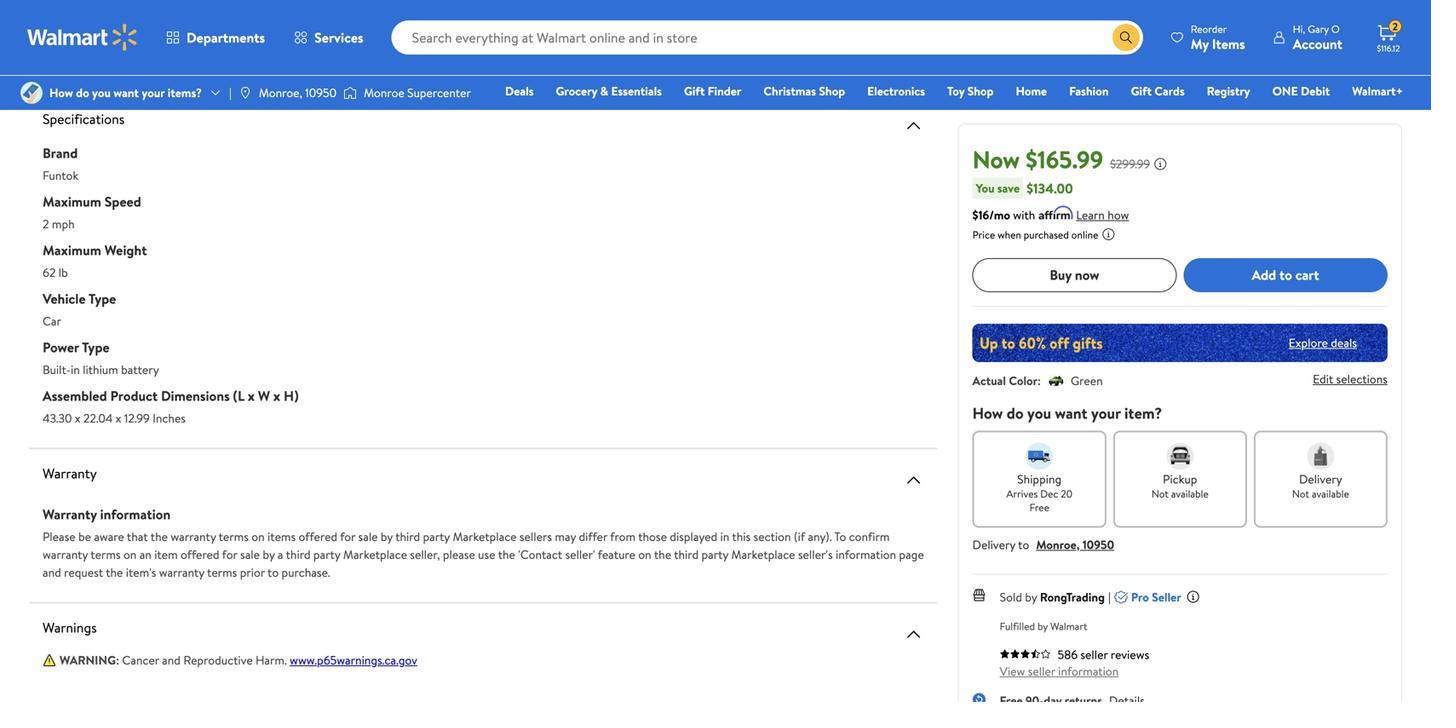 Task type: locate. For each thing, give the bounding box(es) containing it.
0 horizontal spatial |
[[229, 84, 232, 101]]

1 maximum from the top
[[43, 192, 101, 211]]

party
[[423, 528, 450, 545], [314, 546, 340, 563], [702, 546, 729, 563]]

you for how do you want your item?
[[1028, 402, 1052, 424]]

1 vertical spatial in
[[721, 528, 730, 545]]

registry
[[1207, 83, 1251, 99]]

1 not from the left
[[1152, 486, 1169, 501]]

now
[[1075, 266, 1100, 284]]

3 up christmas
[[766, 12, 772, 27]]

not down intent image for delivery on the bottom right of page
[[1293, 486, 1310, 501]]

1 horizontal spatial  image
[[238, 86, 252, 100]]

services
[[315, 28, 364, 47]]

0 horizontal spatial want
[[114, 84, 139, 101]]

see
[[449, 46, 468, 63]]

edit selections
[[1314, 371, 1388, 387]]

1 horizontal spatial offered
[[299, 528, 338, 545]]

mph up lb
[[52, 216, 75, 232]]

1 vertical spatial warranty
[[43, 505, 97, 524]]

fashion link
[[1062, 82, 1117, 100]]

0 horizontal spatial not
[[1152, 486, 1169, 501]]

0 vertical spatial to
[[1280, 266, 1293, 284]]

1 vertical spatial warranty
[[43, 546, 88, 563]]

0 horizontal spatial offered
[[181, 546, 220, 563]]

up to sixty percent off deals. shop now. image
[[973, 324, 1388, 362]]

10950 up the 'rongtrading'
[[1083, 536, 1115, 553]]

&
[[601, 83, 609, 99]]

learn how
[[1077, 206, 1130, 223]]

2 horizontal spatial  image
[[344, 84, 357, 101]]

explore deals
[[1289, 335, 1358, 351]]

terms up prior
[[219, 528, 249, 545]]

1 vertical spatial terms
[[91, 546, 121, 563]]

your left "items?"
[[142, 84, 165, 101]]

3
[[296, 12, 301, 27], [453, 12, 458, 27], [609, 12, 615, 27], [766, 12, 772, 27]]

2 vertical spatial information
[[1059, 663, 1119, 679]]

mph for fourth 3 mph cell
[[774, 12, 794, 27]]

not
[[1152, 486, 1169, 501], [1293, 486, 1310, 501]]

warranty up item
[[171, 528, 216, 545]]

3 mph up "services"
[[296, 12, 323, 27]]

0 horizontal spatial on
[[124, 546, 137, 563]]

| left pro
[[1109, 589, 1111, 605]]

1 vertical spatial |
[[1109, 589, 1111, 605]]

one debit link
[[1265, 82, 1338, 100]]

www.p65warnings.ca.gov
[[290, 652, 418, 669]]

on left the items at the left of page
[[252, 528, 265, 545]]

0 vertical spatial |
[[229, 84, 232, 101]]

offered right the items at the left of page
[[299, 528, 338, 545]]

2 gift from the left
[[1131, 83, 1152, 99]]

seller down the 3.4249 stars out of 5, based on 586 seller reviews element
[[1028, 663, 1056, 679]]

0 vertical spatial want
[[114, 84, 139, 101]]

delivery inside delivery not available
[[1300, 471, 1343, 487]]

0 horizontal spatial how
[[49, 84, 73, 101]]

grocery
[[556, 83, 598, 99]]

3 3 mph cell from the left
[[603, 2, 759, 37]]

x left 12.99 in the left bottom of the page
[[116, 410, 121, 427]]

page
[[899, 546, 924, 563]]

do up specifications
[[76, 84, 89, 101]]

x right (l
[[248, 386, 255, 405]]

car
[[43, 313, 61, 329]]

warranty down item
[[159, 564, 204, 581]]

2 horizontal spatial information
[[1059, 663, 1119, 679]]

0 horizontal spatial monroe,
[[259, 84, 302, 101]]

maximum
[[43, 192, 101, 211], [43, 241, 101, 260]]

available inside pickup not available
[[1172, 486, 1209, 501]]

want down green
[[1055, 402, 1088, 424]]

services button
[[280, 17, 378, 58]]

3 mph cell up the monroe in the top of the page
[[289, 2, 446, 37]]

0 horizontal spatial in
[[71, 361, 80, 378]]

party down displayed
[[702, 546, 729, 563]]

1 horizontal spatial information
[[836, 546, 897, 563]]

4 3 from the left
[[766, 12, 772, 27]]

specifications image
[[904, 115, 924, 136]]

lb
[[59, 264, 68, 281]]

0 horizontal spatial sale
[[240, 546, 260, 563]]

in
[[71, 361, 80, 378], [721, 528, 730, 545]]

information
[[100, 505, 171, 524], [836, 546, 897, 563], [1059, 663, 1119, 679]]

2 shop from the left
[[968, 83, 994, 99]]

mph up essentials
[[617, 12, 637, 27]]

selections
[[1337, 371, 1388, 387]]

2 up the electronics
[[923, 12, 928, 27]]

warranty inside warranty information please be aware that the warranty terms on items offered for sale by third party marketplace sellers may differ from those displayed in this section (if any). to confirm warranty terms on an item offered for sale by a third party marketplace seller, please use the 'contact seller' feature on the third party marketplace seller's information page and request the item's warranty terms prior to purchase.
[[43, 505, 97, 524]]

learn
[[1077, 206, 1105, 223]]

2 horizontal spatial on
[[639, 546, 652, 563]]

not for pickup
[[1152, 486, 1169, 501]]

terms left prior
[[207, 564, 237, 581]]

warranty for warranty information please be aware that the warranty terms on items offered for sale by third party marketplace sellers may differ from those displayed in this section (if any). to confirm warranty terms on an item offered for sale by a third party marketplace seller, please use the 'contact seller' feature on the third party marketplace seller's information page and request the item's warranty terms prior to purchase.
[[43, 505, 97, 524]]

gift left cards
[[1131, 83, 1152, 99]]

0 vertical spatial 10950
[[305, 84, 337, 101]]

0 horizontal spatial party
[[314, 546, 340, 563]]

marketplace
[[453, 528, 517, 545], [343, 546, 407, 563], [732, 546, 796, 563]]

reproductive
[[184, 652, 253, 669]]

row containing 3 mph
[[43, 1, 1230, 37]]

1 horizontal spatial available
[[1312, 486, 1350, 501]]

0 vertical spatial delivery
[[1300, 471, 1343, 487]]

inches
[[153, 410, 186, 427]]

2 horizontal spatial third
[[674, 546, 699, 563]]

in left this
[[721, 528, 730, 545]]

0 vertical spatial you
[[92, 84, 111, 101]]

3 cell from the left
[[603, 0, 759, 1]]

third right a
[[286, 546, 311, 563]]

item's
[[126, 564, 156, 581]]

1 horizontal spatial seller
[[1081, 646, 1108, 663]]

monroe, down services dropdown button
[[259, 84, 302, 101]]

|
[[229, 84, 232, 101], [1109, 589, 1111, 605]]

| right "items?"
[[229, 84, 232, 101]]

marketplace left seller,
[[343, 546, 407, 563]]

2 up $116.12
[[1393, 19, 1399, 34]]

2 mph cell
[[916, 2, 1073, 37]]

in left the lithium
[[71, 361, 80, 378]]

1 row from the top
[[43, 0, 1230, 1]]

brand
[[43, 144, 78, 162]]

on left an
[[124, 546, 137, 563]]

1 horizontal spatial how
[[973, 402, 1003, 424]]

for left a
[[222, 546, 237, 563]]

delivery for to
[[973, 536, 1016, 553]]

3 mph cell up gift finder link
[[603, 2, 759, 37]]

3 mph up christmas
[[766, 12, 794, 27]]

mph for second 3 mph cell from left
[[460, 12, 480, 27]]

mph up see more
[[460, 12, 480, 27]]

any).
[[808, 528, 832, 545]]

to down a
[[268, 564, 279, 581]]

warning image
[[43, 653, 56, 667]]

 image left 'monroe, 10950'
[[238, 86, 252, 100]]

for
[[340, 528, 356, 545], [222, 546, 237, 563]]

cell
[[289, 0, 446, 1], [446, 0, 603, 1], [603, 0, 759, 1], [759, 0, 916, 1], [916, 0, 1073, 1]]

delivery up sold
[[973, 536, 1016, 553]]

0 vertical spatial information
[[100, 505, 171, 524]]

$165.99
[[1026, 143, 1104, 176]]

0 vertical spatial warranty
[[43, 464, 97, 483]]

mph up "services"
[[304, 12, 323, 27]]

mph up toy on the right top
[[931, 12, 950, 27]]

0 vertical spatial and
[[43, 564, 61, 581]]

1 vertical spatial 10950
[[1083, 536, 1115, 553]]

2 vertical spatial to
[[268, 564, 279, 581]]

item?
[[1125, 402, 1163, 424]]

the right use
[[498, 546, 516, 563]]

and right cancer
[[162, 652, 181, 669]]

the
[[151, 528, 168, 545], [498, 546, 516, 563], [654, 546, 672, 563], [106, 564, 123, 581]]

2 horizontal spatial to
[[1280, 266, 1293, 284]]

your for item?
[[1092, 402, 1121, 424]]

1 warranty from the top
[[43, 464, 97, 483]]

shop inside christmas shop link
[[819, 83, 846, 99]]

not for delivery
[[1293, 486, 1310, 501]]

1 3 mph cell from the left
[[289, 2, 446, 37]]

3 up see
[[453, 12, 458, 27]]

walmart image
[[27, 24, 138, 51]]

warranty up please
[[43, 505, 97, 524]]

home link
[[1009, 82, 1055, 100]]

want up specifications
[[114, 84, 139, 101]]

1 available from the left
[[1172, 486, 1209, 501]]

2 warranty from the top
[[43, 505, 97, 524]]

(if
[[794, 528, 805, 545]]

shipping
[[1018, 471, 1062, 487]]

and left request
[[43, 564, 61, 581]]

shipping arrives dec 20 free
[[1007, 471, 1073, 515]]

warranty down 43.30
[[43, 464, 97, 483]]

3 3 from the left
[[609, 12, 615, 27]]

mph for third 3 mph cell from left
[[617, 12, 637, 27]]

0 vertical spatial maximum
[[43, 192, 101, 211]]

2 not from the left
[[1293, 486, 1310, 501]]

my
[[1191, 35, 1209, 53]]

1 vertical spatial offered
[[181, 546, 220, 563]]

x
[[248, 386, 255, 405], [274, 386, 281, 405], [75, 410, 81, 427], [116, 410, 121, 427]]

party up seller,
[[423, 528, 450, 545]]

shop for toy shop
[[968, 83, 994, 99]]

monroe, down the free
[[1037, 536, 1080, 553]]

2 horizontal spatial 2
[[1393, 19, 1399, 34]]

1 horizontal spatial gift
[[1131, 83, 1152, 99]]

do for how do you want your item?
[[1007, 402, 1024, 424]]

586 seller reviews
[[1058, 646, 1150, 663]]

Walmart Site-Wide search field
[[392, 20, 1144, 55]]

to down arrives
[[1019, 536, 1030, 553]]

2 inside cell
[[923, 12, 928, 27]]

pro seller info image
[[1187, 590, 1201, 604]]

1 horizontal spatial you
[[1028, 402, 1052, 424]]

dec
[[1041, 486, 1059, 501]]

0 horizontal spatial to
[[268, 564, 279, 581]]

how down actual
[[973, 402, 1003, 424]]

maximum down funtok
[[43, 192, 101, 211]]

party up purchase. at the bottom
[[314, 546, 340, 563]]

speed
[[105, 192, 141, 211]]

your
[[142, 84, 165, 101], [1092, 402, 1121, 424]]

3 mph up essentials
[[609, 12, 637, 27]]

to
[[1280, 266, 1293, 284], [1019, 536, 1030, 553], [268, 564, 279, 581]]

0 vertical spatial sale
[[358, 528, 378, 545]]

2 horizontal spatial marketplace
[[732, 546, 796, 563]]

gift for gift finder
[[684, 83, 705, 99]]

x right w
[[274, 386, 281, 405]]

0 vertical spatial offered
[[299, 528, 338, 545]]

gift for gift cards
[[1131, 83, 1152, 99]]

third up seller,
[[396, 528, 420, 545]]

marketplace up use
[[453, 528, 517, 545]]

type
[[89, 289, 116, 308], [82, 338, 110, 357]]

0 horizontal spatial available
[[1172, 486, 1209, 501]]

mph for '2 mph' cell
[[931, 12, 950, 27]]

0 horizontal spatial delivery
[[973, 536, 1016, 553]]

you down :
[[1028, 402, 1052, 424]]

2 for 2
[[1393, 19, 1399, 34]]

to inside button
[[1280, 266, 1293, 284]]

offered right item
[[181, 546, 220, 563]]

 image left the monroe in the top of the page
[[344, 84, 357, 101]]

affirm image
[[1039, 206, 1073, 219]]

1 horizontal spatial to
[[1019, 536, 1030, 553]]

4 3 mph from the left
[[766, 12, 794, 27]]

1 vertical spatial do
[[1007, 402, 1024, 424]]

1 shop from the left
[[819, 83, 846, 99]]

how for how do you want your item?
[[973, 402, 1003, 424]]

0 horizontal spatial 2
[[43, 216, 49, 232]]

2 cell from the left
[[446, 0, 603, 1]]

1 vertical spatial you
[[1028, 402, 1052, 424]]

you up specifications
[[92, 84, 111, 101]]

1 horizontal spatial 2
[[923, 12, 928, 27]]

2 available from the left
[[1312, 486, 1350, 501]]

type up the lithium
[[82, 338, 110, 357]]

row
[[43, 0, 1230, 1], [43, 1, 1230, 37]]

0 vertical spatial how
[[49, 84, 73, 101]]

gift left the finder on the top of page
[[684, 83, 705, 99]]

funtok
[[43, 167, 79, 184]]

0 horizontal spatial and
[[43, 564, 61, 581]]

reorder
[[1191, 22, 1228, 36]]

how up specifications
[[49, 84, 73, 101]]

0 horizontal spatial gift
[[684, 83, 705, 99]]

available inside delivery not available
[[1312, 486, 1350, 501]]

to for add
[[1280, 266, 1293, 284]]

3 mph up see more
[[453, 12, 480, 27]]

0 vertical spatial terms
[[219, 528, 249, 545]]

do down color
[[1007, 402, 1024, 424]]

0 horizontal spatial seller
[[1028, 663, 1056, 679]]

1 vertical spatial want
[[1055, 402, 1088, 424]]

how for how do you want your items?
[[49, 84, 73, 101]]

0 horizontal spatial your
[[142, 84, 165, 101]]

3 mph cell
[[289, 2, 446, 37], [446, 2, 603, 37], [603, 2, 759, 37], [759, 2, 916, 37]]

586
[[1058, 646, 1078, 663]]

marketplace down section on the bottom
[[732, 546, 796, 563]]

intent image for shipping image
[[1026, 443, 1054, 470]]

:
[[1038, 372, 1041, 389]]

10950 down services dropdown button
[[305, 84, 337, 101]]

1 horizontal spatial your
[[1092, 402, 1121, 424]]

3 mph cell up christmas shop link
[[759, 2, 916, 37]]

seller right 586
[[1081, 646, 1108, 663]]

explore deals link
[[1283, 328, 1364, 358]]

0 horizontal spatial shop
[[819, 83, 846, 99]]

0 vertical spatial your
[[142, 84, 165, 101]]

3 mph cell up more
[[446, 2, 603, 37]]

search icon image
[[1120, 31, 1133, 44]]

not inside delivery not available
[[1293, 486, 1310, 501]]

2 inside the brand funtok maximum speed 2 mph maximum weight 62 lb vehicle type car power type built-in lithium battery assembled product dimensions (l x w x h) 43.30 x 22.04 x 12.99 inches
[[43, 216, 49, 232]]

2 3 mph from the left
[[453, 12, 480, 27]]

1 horizontal spatial do
[[1007, 402, 1024, 424]]

1 vertical spatial delivery
[[973, 536, 1016, 553]]

0 horizontal spatial do
[[76, 84, 89, 101]]

1 horizontal spatial shop
[[968, 83, 994, 99]]

view seller information link
[[1000, 663, 1119, 679]]

how do you want your items?
[[49, 84, 202, 101]]

1 horizontal spatial marketplace
[[453, 528, 517, 545]]

2 up 62
[[43, 216, 49, 232]]

your for items?
[[142, 84, 165, 101]]

save
[[998, 180, 1020, 196]]

 image
[[20, 82, 43, 104], [344, 84, 357, 101], [238, 86, 252, 100]]

1 horizontal spatial delivery
[[1300, 471, 1343, 487]]

shop right toy on the right top
[[968, 83, 994, 99]]

your left item?
[[1092, 402, 1121, 424]]

maximum up lb
[[43, 241, 101, 260]]

1 vertical spatial how
[[973, 402, 1003, 424]]

not down intent image for pickup
[[1152, 486, 1169, 501]]

shop inside toy shop link
[[968, 83, 994, 99]]

x right 43.30
[[75, 410, 81, 427]]

0 vertical spatial in
[[71, 361, 80, 378]]

section
[[754, 528, 791, 545]]

delivery not available
[[1293, 471, 1350, 501]]

3 up grocery & essentials
[[609, 12, 615, 27]]

available down intent image for pickup
[[1172, 486, 1209, 501]]

when
[[998, 227, 1022, 242]]

$299.99
[[1111, 156, 1151, 172]]

1 vertical spatial your
[[1092, 402, 1121, 424]]

type right vehicle
[[89, 289, 116, 308]]

not inside pickup not available
[[1152, 486, 1169, 501]]

0 horizontal spatial  image
[[20, 82, 43, 104]]

available down intent image for delivery on the bottom right of page
[[1312, 486, 1350, 501]]

in inside warranty information please be aware that the warranty terms on items offered for sale by third party marketplace sellers may differ from those displayed in this section (if any). to confirm warranty terms on an item offered for sale by a third party marketplace seller, please use the 'contact seller' feature on the third party marketplace seller's information page and request the item's warranty terms prior to purchase.
[[721, 528, 730, 545]]

 image for monroe supercenter
[[344, 84, 357, 101]]

do
[[76, 84, 89, 101], [1007, 402, 1024, 424]]

seller's
[[798, 546, 833, 563]]

terms down aware
[[91, 546, 121, 563]]

fashion
[[1070, 83, 1109, 99]]

 image down walmart 'image'
[[20, 82, 43, 104]]

do for how do you want your items?
[[76, 84, 89, 101]]

0 horizontal spatial information
[[100, 505, 171, 524]]

1 horizontal spatial want
[[1055, 402, 1088, 424]]

third down displayed
[[674, 546, 699, 563]]

2 row from the top
[[43, 1, 1230, 37]]

gift finder
[[684, 83, 742, 99]]

arrives
[[1007, 486, 1038, 501]]

warranty down please
[[43, 546, 88, 563]]

1 vertical spatial for
[[222, 546, 237, 563]]

1 gift from the left
[[684, 83, 705, 99]]

1 vertical spatial to
[[1019, 536, 1030, 553]]

items
[[1213, 35, 1246, 53]]

seller'
[[566, 546, 595, 563]]

1 horizontal spatial and
[[162, 652, 181, 669]]

1 horizontal spatial not
[[1293, 486, 1310, 501]]

delivery down intent image for delivery on the bottom right of page
[[1300, 471, 1343, 487]]

pickup
[[1163, 471, 1198, 487]]

2 3 mph cell from the left
[[446, 2, 603, 37]]

deals
[[505, 83, 534, 99]]

warranty information please be aware that the warranty terms on items offered for sale by third party marketplace sellers may differ from those displayed in this section (if any). to confirm warranty terms on an item offered for sale by a third party marketplace seller, please use the 'contact seller' feature on the third party marketplace seller's information page and request the item's warranty terms prior to purchase.
[[43, 505, 924, 581]]

0 vertical spatial for
[[340, 528, 356, 545]]

3 up 'monroe, 10950'
[[296, 12, 301, 27]]

 image for monroe, 10950
[[238, 86, 252, 100]]

1 vertical spatial and
[[162, 652, 181, 669]]

1 3 mph from the left
[[296, 12, 323, 27]]

mph up christmas
[[774, 12, 794, 27]]

lithium
[[83, 361, 118, 378]]

43.30
[[43, 410, 72, 427]]

a
[[278, 546, 283, 563]]

o
[[1332, 22, 1340, 36]]

to left the cart
[[1280, 266, 1293, 284]]

on
[[252, 528, 265, 545], [124, 546, 137, 563], [639, 546, 652, 563]]

actual color :
[[973, 372, 1041, 389]]

shop right christmas
[[819, 83, 846, 99]]

on down those
[[639, 546, 652, 563]]

for right the items at the left of page
[[340, 528, 356, 545]]

gary
[[1308, 22, 1330, 36]]



Task type: describe. For each thing, give the bounding box(es) containing it.
0 horizontal spatial for
[[222, 546, 237, 563]]

want for item?
[[1055, 402, 1088, 424]]

use
[[478, 546, 496, 563]]

more
[[470, 46, 498, 63]]

h)
[[284, 386, 299, 405]]

to for delivery
[[1019, 536, 1030, 553]]

christmas
[[764, 83, 816, 99]]

0 horizontal spatial marketplace
[[343, 546, 407, 563]]

1 cell from the left
[[289, 0, 446, 1]]

1 vertical spatial information
[[836, 546, 897, 563]]

want for items?
[[114, 84, 139, 101]]

5 cell from the left
[[916, 0, 1073, 1]]

1 vertical spatial sale
[[240, 546, 260, 563]]

warranty image
[[904, 470, 924, 490]]

purchase.
[[282, 564, 330, 581]]

toy shop
[[948, 83, 994, 99]]

price when purchased online
[[973, 227, 1099, 242]]

2 horizontal spatial party
[[702, 546, 729, 563]]

shop for christmas shop
[[819, 83, 846, 99]]

be
[[78, 528, 91, 545]]

color
[[1009, 372, 1038, 389]]

that
[[127, 528, 148, 545]]

0 vertical spatial warranty
[[171, 528, 216, 545]]

specifications
[[43, 110, 125, 128]]

warranty for warranty
[[43, 464, 97, 483]]

2 mph
[[923, 12, 950, 27]]

cards
[[1155, 83, 1185, 99]]

intent image for delivery image
[[1308, 443, 1335, 470]]

to inside warranty information please be aware that the warranty terms on items offered for sale by third party marketplace sellers may differ from those displayed in this section (if any). to confirm warranty terms on an item offered for sale by a third party marketplace seller, please use the 'contact seller' feature on the third party marketplace seller's information page and request the item's warranty terms prior to purchase.
[[268, 564, 279, 581]]

sellers
[[520, 528, 552, 545]]

warnings image
[[904, 624, 924, 645]]

feature
[[598, 546, 636, 563]]

and inside warranty information please be aware that the warranty terms on items offered for sale by third party marketplace sellers may differ from those displayed in this section (if any). to confirm warranty terms on an item offered for sale by a third party marketplace seller, please use the 'contact seller' feature on the third party marketplace seller's information page and request the item's warranty terms prior to purchase.
[[43, 564, 61, 581]]

items?
[[168, 84, 202, 101]]

edit
[[1314, 371, 1334, 387]]

items
[[268, 528, 296, 545]]

explore
[[1289, 335, 1329, 351]]

aware
[[94, 528, 124, 545]]

learn how button
[[1077, 206, 1130, 224]]

differ
[[579, 528, 608, 545]]

view seller information
[[1000, 663, 1119, 679]]

actual
[[973, 372, 1007, 389]]

hi, gary o account
[[1293, 22, 1343, 53]]

1 horizontal spatial on
[[252, 528, 265, 545]]

deals link
[[498, 82, 542, 100]]

0 horizontal spatial third
[[286, 546, 311, 563]]

you save $134.00
[[976, 179, 1074, 198]]

(l
[[233, 386, 245, 405]]

add to cart
[[1252, 266, 1320, 284]]

battery
[[121, 361, 159, 378]]

sold
[[1000, 589, 1023, 605]]

purchased
[[1024, 227, 1070, 242]]

w
[[258, 386, 270, 405]]

2 maximum from the top
[[43, 241, 101, 260]]

edit selections button
[[1314, 371, 1388, 387]]

2 vertical spatial terms
[[207, 564, 237, 581]]

the down those
[[654, 546, 672, 563]]

in inside the brand funtok maximum speed 2 mph maximum weight 62 lb vehicle type car power type built-in lithium battery assembled product dimensions (l x w x h) 43.30 x 22.04 x 12.99 inches
[[71, 361, 80, 378]]

gift cards link
[[1124, 82, 1193, 100]]

displayed
[[670, 528, 718, 545]]

1 horizontal spatial |
[[1109, 589, 1111, 605]]

walmart+
[[1353, 83, 1404, 99]]

pro seller
[[1132, 589, 1182, 605]]

pickup not available
[[1152, 471, 1209, 501]]

home
[[1016, 83, 1048, 99]]

product
[[110, 386, 158, 405]]

1 horizontal spatial for
[[340, 528, 356, 545]]

the left the item's
[[106, 564, 123, 581]]

intent image for pickup image
[[1167, 443, 1194, 470]]

you for how do you want your items?
[[92, 84, 111, 101]]

the up item
[[151, 528, 168, 545]]

mph inside the brand funtok maximum speed 2 mph maximum weight 62 lb vehicle type car power type built-in lithium battery assembled product dimensions (l x w x h) 43.30 x 22.04 x 12.99 inches
[[52, 216, 75, 232]]

christmas shop
[[764, 83, 846, 99]]

monroe, 10950 button
[[1037, 536, 1115, 553]]

electronics
[[868, 83, 926, 99]]

2 vertical spatial warranty
[[159, 564, 204, 581]]

an
[[140, 546, 152, 563]]

grocery & essentials
[[556, 83, 662, 99]]

please
[[443, 546, 475, 563]]

essentials
[[611, 83, 662, 99]]

3.4249 stars out of 5, based on 586 seller reviews element
[[1000, 649, 1051, 659]]

christmas shop link
[[756, 82, 853, 100]]

seller,
[[410, 546, 440, 563]]

vehicle
[[43, 289, 86, 308]]

delivery for not
[[1300, 471, 1343, 487]]

buy
[[1050, 266, 1072, 284]]

how do you want your item?
[[973, 402, 1163, 424]]

one debit
[[1273, 83, 1331, 99]]

0 vertical spatial monroe,
[[259, 84, 302, 101]]

available for pickup
[[1172, 486, 1209, 501]]

seller
[[1152, 589, 1182, 605]]

1 vertical spatial type
[[82, 338, 110, 357]]

Search search field
[[392, 20, 1144, 55]]

harm.
[[256, 652, 287, 669]]

 image for how do you want your items?
[[20, 82, 43, 104]]

$16/mo
[[973, 206, 1011, 223]]

see more
[[449, 46, 498, 63]]

$116.12
[[1378, 43, 1401, 54]]

gift cards
[[1131, 83, 1185, 99]]

1 3 from the left
[[296, 12, 301, 27]]

reorder my items
[[1191, 22, 1246, 53]]

weight
[[105, 241, 147, 260]]

now
[[973, 143, 1020, 176]]

deals
[[1332, 335, 1358, 351]]

1 horizontal spatial party
[[423, 528, 450, 545]]

online
[[1072, 227, 1099, 242]]

1 horizontal spatial sale
[[358, 528, 378, 545]]

electronics link
[[860, 82, 933, 100]]

gift finder link
[[677, 82, 749, 100]]

available for delivery
[[1312, 486, 1350, 501]]

4 3 mph cell from the left
[[759, 2, 916, 37]]

2 3 from the left
[[453, 12, 458, 27]]

learn more about strikethrough prices image
[[1154, 157, 1168, 171]]

0 vertical spatial type
[[89, 289, 116, 308]]

seller for 586
[[1081, 646, 1108, 663]]

seller for view
[[1028, 663, 1056, 679]]

prior
[[240, 564, 265, 581]]

to
[[835, 528, 847, 545]]

walmart+ link
[[1345, 82, 1411, 100]]

registry link
[[1200, 82, 1259, 100]]

monroe
[[364, 84, 405, 101]]

buy now button
[[973, 258, 1177, 292]]

1 vertical spatial monroe,
[[1037, 536, 1080, 553]]

may
[[555, 528, 576, 545]]

0 horizontal spatial 10950
[[305, 84, 337, 101]]

2 for 2 mph
[[923, 12, 928, 27]]

22.04
[[83, 410, 113, 427]]

warnings
[[43, 618, 97, 637]]

www.p65warnings.ca.gov link
[[290, 652, 418, 669]]

free
[[1030, 500, 1050, 515]]

warning: cancer and reproductive harm. www.p65warnings.ca.gov
[[60, 652, 418, 669]]

departments
[[187, 28, 265, 47]]

mph for first 3 mph cell from the left
[[304, 12, 323, 27]]

reviews
[[1111, 646, 1150, 663]]

power
[[43, 338, 79, 357]]

1 horizontal spatial third
[[396, 528, 420, 545]]

delivery to monroe, 10950
[[973, 536, 1115, 553]]

3 3 mph from the left
[[609, 12, 637, 27]]

walmart
[[1051, 619, 1088, 633]]

legal information image
[[1102, 227, 1116, 241]]

4 cell from the left
[[759, 0, 916, 1]]

1 horizontal spatial 10950
[[1083, 536, 1115, 553]]

price
[[973, 227, 996, 242]]



Task type: vqa. For each thing, say whether or not it's contained in the screenshot.
The Learn How button
yes



